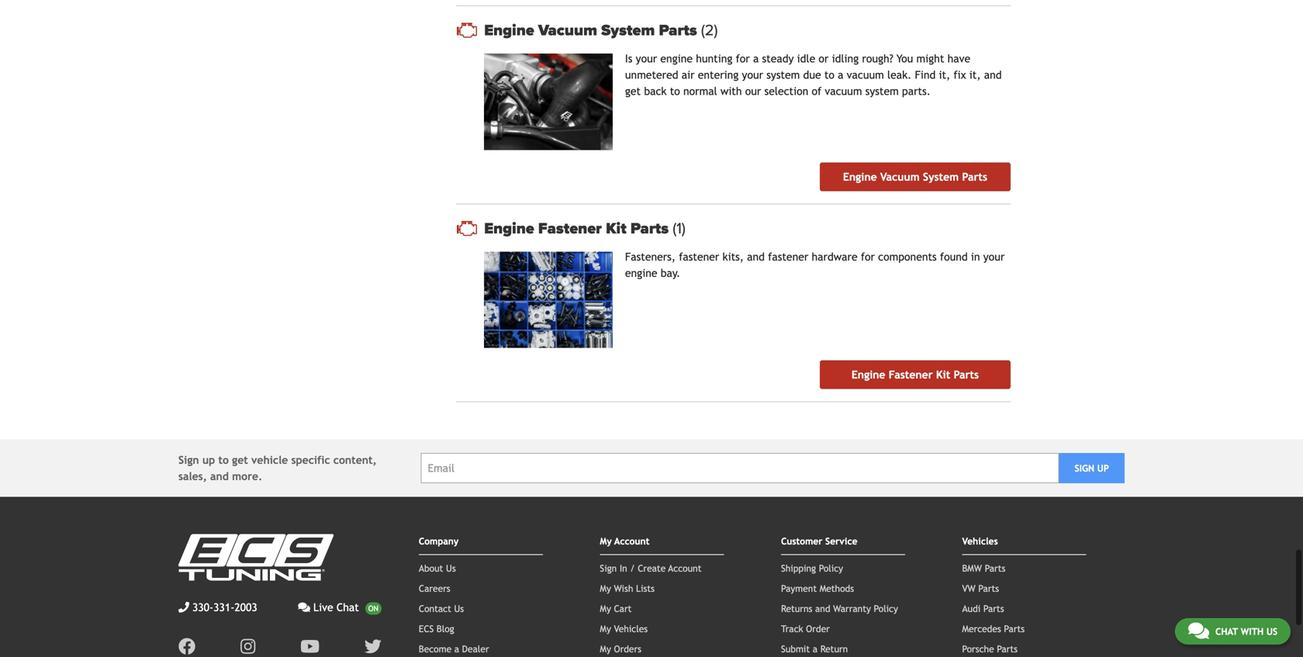 Task type: vqa. For each thing, say whether or not it's contained in the screenshot.


Task type: locate. For each thing, give the bounding box(es) containing it.
0 horizontal spatial for
[[736, 52, 750, 65]]

of
[[812, 85, 822, 97]]

it, right fix at the right top of the page
[[970, 69, 981, 81]]

youtube logo image
[[300, 638, 320, 655]]

shipping policy link
[[781, 563, 843, 574]]

engine
[[484, 21, 534, 39], [843, 171, 877, 183], [484, 219, 534, 238], [852, 369, 886, 381]]

my left the wish
[[600, 583, 611, 594]]

1 vertical spatial engine fastener kit parts
[[852, 369, 979, 381]]

1 it, from the left
[[939, 69, 951, 81]]

it,
[[939, 69, 951, 81], [970, 69, 981, 81]]

for right hunting
[[736, 52, 750, 65]]

for
[[736, 52, 750, 65], [861, 250, 875, 263]]

2 vertical spatial to
[[218, 454, 229, 466]]

0 horizontal spatial comments image
[[298, 602, 310, 613]]

found
[[940, 250, 968, 263]]

kit for bottom the engine fastener kit parts 'link'
[[936, 369, 951, 381]]

back
[[644, 85, 667, 97]]

system for the topmost engine vacuum system parts 'link'
[[601, 21, 655, 39]]

and inside is your engine hunting for a steady idle or idling rough? you might have unmetered air entering your system due to a vacuum leak. find it, fix it, and get back to normal with our selection of vacuum system parts.
[[984, 69, 1002, 81]]

1 horizontal spatial kit
[[936, 369, 951, 381]]

find
[[915, 69, 936, 81]]

0 horizontal spatial up
[[202, 454, 215, 466]]

system inside 'link'
[[923, 171, 959, 183]]

system down leak.
[[866, 85, 899, 97]]

mercedes parts link
[[962, 624, 1025, 634]]

kit
[[606, 219, 627, 238], [936, 369, 951, 381]]

it, left fix at the right top of the page
[[939, 69, 951, 81]]

engine inside engine vacuum system parts 'link'
[[843, 171, 877, 183]]

with inside is your engine hunting for a steady idle or idling rough? you might have unmetered air entering your system due to a vacuum leak. find it, fix it, and get back to normal with our selection of vacuum system parts.
[[721, 85, 742, 97]]

normal
[[684, 85, 717, 97]]

my for my wish lists
[[600, 583, 611, 594]]

0 horizontal spatial chat
[[337, 601, 359, 614]]

and
[[984, 69, 1002, 81], [747, 250, 765, 263], [210, 470, 229, 483], [815, 603, 831, 614]]

sign for sign up to get vehicle specific content, sales, and more.
[[178, 454, 199, 466]]

0 horizontal spatial vacuum
[[538, 21, 597, 39]]

0 horizontal spatial with
[[721, 85, 742, 97]]

system up selection on the right of page
[[767, 69, 800, 81]]

3 my from the top
[[600, 603, 611, 614]]

and right kits,
[[747, 250, 765, 263]]

0 vertical spatial engine vacuum system parts link
[[484, 21, 1011, 39]]

0 vertical spatial engine vacuum system parts
[[484, 21, 701, 39]]

0 horizontal spatial engine fastener kit parts
[[484, 219, 673, 238]]

1 vertical spatial engine fastener kit parts link
[[820, 361, 1011, 389]]

submit a return
[[781, 644, 848, 655]]

your inside fasteners, fastener kits, and fastener hardware for components found in your engine bay.
[[984, 250, 1005, 263]]

sign up to get vehicle specific content, sales, and more.
[[178, 454, 377, 483]]

1 vertical spatial us
[[454, 603, 464, 614]]

to down or
[[825, 69, 835, 81]]

my vehicles
[[600, 624, 648, 634]]

1 vertical spatial policy
[[874, 603, 898, 614]]

content,
[[333, 454, 377, 466]]

1 vertical spatial for
[[861, 250, 875, 263]]

get up 'more.'
[[232, 454, 248, 466]]

and right fix at the right top of the page
[[984, 69, 1002, 81]]

1 vertical spatial system
[[923, 171, 959, 183]]

leak.
[[888, 69, 912, 81]]

ecs blog
[[419, 624, 454, 634]]

2 horizontal spatial sign
[[1075, 463, 1095, 474]]

my left the cart
[[600, 603, 611, 614]]

account right create
[[668, 563, 702, 574]]

0 vertical spatial with
[[721, 85, 742, 97]]

fix
[[954, 69, 966, 81]]

1 horizontal spatial engine vacuum system parts
[[843, 171, 988, 183]]

fastener inside 'link'
[[889, 369, 933, 381]]

instagram logo image
[[240, 638, 255, 655]]

1 horizontal spatial fastener
[[768, 250, 809, 263]]

account
[[615, 536, 650, 547], [668, 563, 702, 574]]

fastener left the hardware at the top of the page
[[768, 250, 809, 263]]

1 vertical spatial comments image
[[1189, 621, 1209, 640]]

payment methods
[[781, 583, 854, 594]]

up inside button
[[1098, 463, 1109, 474]]

vacuum inside engine vacuum system parts 'link'
[[880, 171, 920, 183]]

1 vertical spatial fastener
[[889, 369, 933, 381]]

your up unmetered
[[636, 52, 657, 65]]

vehicles up orders
[[614, 624, 648, 634]]

1 horizontal spatial comments image
[[1189, 621, 1209, 640]]

1 horizontal spatial engine fastener kit parts
[[852, 369, 979, 381]]

comments image left live
[[298, 602, 310, 613]]

engine for the bottommost engine vacuum system parts 'link'
[[843, 171, 877, 183]]

specific
[[291, 454, 330, 466]]

sign for sign up
[[1075, 463, 1095, 474]]

engine for bottom the engine fastener kit parts 'link'
[[852, 369, 886, 381]]

engine vacuum system parts link
[[484, 21, 1011, 39], [820, 162, 1011, 191]]

facebook logo image
[[178, 638, 196, 655]]

engine inside fasteners, fastener kits, and fastener hardware for components found in your engine bay.
[[625, 267, 658, 279]]

engine vacuum system parts for the topmost engine vacuum system parts 'link'
[[484, 21, 701, 39]]

parts inside 'link'
[[954, 369, 979, 381]]

engine vacuum system parts inside 'link'
[[843, 171, 988, 183]]

my left orders
[[600, 644, 611, 655]]

comments image for chat
[[1189, 621, 1209, 640]]

mercedes parts
[[962, 624, 1025, 634]]

your up our on the top right of page
[[742, 69, 763, 81]]

us for about us
[[446, 563, 456, 574]]

chat
[[337, 601, 359, 614], [1216, 626, 1238, 637]]

1 vertical spatial kit
[[936, 369, 951, 381]]

shipping
[[781, 563, 816, 574]]

1 horizontal spatial sign
[[600, 563, 617, 574]]

0 horizontal spatial vehicles
[[614, 624, 648, 634]]

account up /
[[615, 536, 650, 547]]

comments image inside chat with us link
[[1189, 621, 1209, 640]]

0 horizontal spatial engine vacuum system parts
[[484, 21, 701, 39]]

1 horizontal spatial account
[[668, 563, 702, 574]]

330-
[[192, 601, 213, 614]]

porsche parts link
[[962, 644, 1018, 655]]

engine inside is your engine hunting for a steady idle or idling rough? you might have unmetered air entering your system due to a vacuum leak. find it, fix it, and get back to normal with our selection of vacuum system parts.
[[661, 52, 693, 65]]

1 horizontal spatial fastener
[[889, 369, 933, 381]]

1 horizontal spatial engine
[[661, 52, 693, 65]]

1 vertical spatial get
[[232, 454, 248, 466]]

0 vertical spatial vacuum
[[538, 21, 597, 39]]

return
[[821, 644, 848, 655]]

payment methods link
[[781, 583, 854, 594]]

1 vertical spatial system
[[866, 85, 899, 97]]

0 vertical spatial for
[[736, 52, 750, 65]]

0 vertical spatial account
[[615, 536, 650, 547]]

unmetered
[[625, 69, 678, 81]]

0 horizontal spatial to
[[218, 454, 229, 466]]

1 vertical spatial vacuum
[[880, 171, 920, 183]]

my account
[[600, 536, 650, 547]]

my for my orders
[[600, 644, 611, 655]]

comments image for live
[[298, 602, 310, 613]]

vehicles
[[962, 536, 998, 547], [614, 624, 648, 634]]

1 vertical spatial chat
[[1216, 626, 1238, 637]]

1 horizontal spatial vehicles
[[962, 536, 998, 547]]

about us link
[[419, 563, 456, 574]]

engine vacuum system parts for the bottommost engine vacuum system parts 'link'
[[843, 171, 988, 183]]

engine vacuum system parts thumbnail image image
[[484, 53, 613, 150]]

vacuum down rough?
[[847, 69, 884, 81]]

0 vertical spatial get
[[625, 85, 641, 97]]

to
[[825, 69, 835, 81], [670, 85, 680, 97], [218, 454, 229, 466]]

in
[[971, 250, 980, 263]]

1 horizontal spatial it,
[[970, 69, 981, 81]]

sign inside button
[[1075, 463, 1095, 474]]

4 my from the top
[[600, 624, 611, 634]]

about
[[419, 563, 443, 574]]

my
[[600, 536, 612, 547], [600, 583, 611, 594], [600, 603, 611, 614], [600, 624, 611, 634], [600, 644, 611, 655]]

sign inside sign up to get vehicle specific content, sales, and more.
[[178, 454, 199, 466]]

fastener
[[679, 250, 719, 263], [768, 250, 809, 263]]

0 horizontal spatial kit
[[606, 219, 627, 238]]

lists
[[636, 583, 655, 594]]

0 horizontal spatial it,
[[939, 69, 951, 81]]

audi
[[962, 603, 981, 614]]

0 vertical spatial us
[[446, 563, 456, 574]]

sign up
[[1075, 463, 1109, 474]]

1 horizontal spatial chat
[[1216, 626, 1238, 637]]

vacuum
[[538, 21, 597, 39], [880, 171, 920, 183]]

1 fastener from the left
[[679, 250, 719, 263]]

fastener up bay.
[[679, 250, 719, 263]]

0 vertical spatial system
[[767, 69, 800, 81]]

policy up methods
[[819, 563, 843, 574]]

get inside is your engine hunting for a steady idle or idling rough? you might have unmetered air entering your system due to a vacuum leak. find it, fix it, and get back to normal with our selection of vacuum system parts.
[[625, 85, 641, 97]]

0 vertical spatial fastener
[[538, 219, 602, 238]]

2 fastener from the left
[[768, 250, 809, 263]]

submit a return link
[[781, 644, 848, 655]]

about us
[[419, 563, 456, 574]]

audi parts
[[962, 603, 1004, 614]]

my up "my wish lists" link
[[600, 536, 612, 547]]

ecs tuning image
[[178, 534, 334, 581]]

to right back
[[670, 85, 680, 97]]

engine vacuum system parts
[[484, 21, 701, 39], [843, 171, 988, 183]]

parts
[[659, 21, 697, 39], [962, 171, 988, 183], [631, 219, 669, 238], [954, 369, 979, 381], [985, 563, 1006, 574], [979, 583, 999, 594], [984, 603, 1004, 614], [1004, 624, 1025, 634], [997, 644, 1018, 655]]

vacuum right of
[[825, 85, 862, 97]]

up inside sign up to get vehicle specific content, sales, and more.
[[202, 454, 215, 466]]

2 horizontal spatial to
[[825, 69, 835, 81]]

1 horizontal spatial with
[[1241, 626, 1264, 637]]

1 horizontal spatial system
[[923, 171, 959, 183]]

kit inside 'link'
[[936, 369, 951, 381]]

vehicles up bmw parts at the right bottom of page
[[962, 536, 998, 547]]

1 horizontal spatial for
[[861, 250, 875, 263]]

your right in
[[984, 250, 1005, 263]]

1 vertical spatial engine vacuum system parts
[[843, 171, 988, 183]]

1 my from the top
[[600, 536, 612, 547]]

steady
[[762, 52, 794, 65]]

and right sales,
[[210, 470, 229, 483]]

0 vertical spatial engine
[[661, 52, 693, 65]]

1 horizontal spatial get
[[625, 85, 641, 97]]

sign
[[178, 454, 199, 466], [1075, 463, 1095, 474], [600, 563, 617, 574]]

up for sign up to get vehicle specific content, sales, and more.
[[202, 454, 215, 466]]

system
[[601, 21, 655, 39], [923, 171, 959, 183]]

my orders
[[600, 644, 642, 655]]

0 vertical spatial comments image
[[298, 602, 310, 613]]

1 horizontal spatial vacuum
[[880, 171, 920, 183]]

fastener
[[538, 219, 602, 238], [889, 369, 933, 381]]

company
[[419, 536, 459, 547]]

5 my from the top
[[600, 644, 611, 655]]

blog
[[437, 624, 454, 634]]

methods
[[820, 583, 854, 594]]

us for contact us
[[454, 603, 464, 614]]

1 horizontal spatial your
[[742, 69, 763, 81]]

0 vertical spatial system
[[601, 21, 655, 39]]

fastener for the topmost the engine fastener kit parts 'link'
[[538, 219, 602, 238]]

comments image left chat with us
[[1189, 621, 1209, 640]]

get left back
[[625, 85, 641, 97]]

1 horizontal spatial policy
[[874, 603, 898, 614]]

engine up air
[[661, 52, 693, 65]]

for right the hardware at the top of the page
[[861, 250, 875, 263]]

engine
[[661, 52, 693, 65], [625, 267, 658, 279]]

vacuum
[[847, 69, 884, 81], [825, 85, 862, 97]]

idling
[[832, 52, 859, 65]]

0 horizontal spatial fastener
[[538, 219, 602, 238]]

engine down fasteners,
[[625, 267, 658, 279]]

0 horizontal spatial system
[[767, 69, 800, 81]]

comments image
[[298, 602, 310, 613], [1189, 621, 1209, 640]]

0 horizontal spatial account
[[615, 536, 650, 547]]

my down "my cart"
[[600, 624, 611, 634]]

policy right warranty
[[874, 603, 898, 614]]

get
[[625, 85, 641, 97], [232, 454, 248, 466]]

parts inside 'link'
[[962, 171, 988, 183]]

track order
[[781, 624, 830, 634]]

and inside sign up to get vehicle specific content, sales, and more.
[[210, 470, 229, 483]]

0 vertical spatial to
[[825, 69, 835, 81]]

1 vertical spatial to
[[670, 85, 680, 97]]

0 vertical spatial your
[[636, 52, 657, 65]]

0 vertical spatial vehicles
[[962, 536, 998, 547]]

0 horizontal spatial get
[[232, 454, 248, 466]]

1 horizontal spatial to
[[670, 85, 680, 97]]

1 horizontal spatial up
[[1098, 463, 1109, 474]]

0 horizontal spatial fastener
[[679, 250, 719, 263]]

1 vertical spatial engine
[[625, 267, 658, 279]]

0 horizontal spatial engine
[[625, 267, 658, 279]]

0 horizontal spatial system
[[601, 21, 655, 39]]

audi parts link
[[962, 603, 1004, 614]]

my for my account
[[600, 536, 612, 547]]

2 horizontal spatial your
[[984, 250, 1005, 263]]

us
[[446, 563, 456, 574], [454, 603, 464, 614], [1267, 626, 1278, 637]]

to left vehicle on the left bottom
[[218, 454, 229, 466]]

0 vertical spatial kit
[[606, 219, 627, 238]]

2 vertical spatial your
[[984, 250, 1005, 263]]

live chat
[[313, 601, 359, 614]]

0 horizontal spatial sign
[[178, 454, 199, 466]]

2 my from the top
[[600, 583, 611, 594]]

my for my vehicles
[[600, 624, 611, 634]]

become a dealer link
[[419, 644, 489, 655]]

0 vertical spatial policy
[[819, 563, 843, 574]]

vw parts link
[[962, 583, 999, 594]]

with
[[721, 85, 742, 97], [1241, 626, 1264, 637]]

up for sign up
[[1098, 463, 1109, 474]]

engine inside 'link'
[[852, 369, 886, 381]]

1 vertical spatial vehicles
[[614, 624, 648, 634]]

for inside fasteners, fastener kits, and fastener hardware for components found in your engine bay.
[[861, 250, 875, 263]]

comments image inside 'live chat' link
[[298, 602, 310, 613]]



Task type: describe. For each thing, give the bounding box(es) containing it.
mercedes
[[962, 624, 1001, 634]]

orders
[[614, 644, 642, 655]]

contact us link
[[419, 603, 464, 614]]

you
[[897, 52, 913, 65]]

bmw
[[962, 563, 982, 574]]

contact us
[[419, 603, 464, 614]]

0 horizontal spatial policy
[[819, 563, 843, 574]]

0 vertical spatial chat
[[337, 601, 359, 614]]

engine for the topmost engine vacuum system parts 'link'
[[484, 21, 534, 39]]

dealer
[[462, 644, 489, 655]]

chat with us link
[[1175, 618, 1291, 645]]

get inside sign up to get vehicle specific content, sales, and more.
[[232, 454, 248, 466]]

a left steady
[[753, 52, 759, 65]]

1 vertical spatial account
[[668, 563, 702, 574]]

live chat link
[[298, 600, 382, 616]]

a left return
[[813, 644, 818, 655]]

parts.
[[902, 85, 931, 97]]

330-331-2003 link
[[178, 600, 257, 616]]

returns
[[781, 603, 813, 614]]

my orders link
[[600, 644, 642, 655]]

2 it, from the left
[[970, 69, 981, 81]]

careers link
[[419, 583, 451, 594]]

to inside sign up to get vehicle specific content, sales, and more.
[[218, 454, 229, 466]]

warranty
[[833, 603, 871, 614]]

careers
[[419, 583, 451, 594]]

330-331-2003
[[192, 601, 257, 614]]

sign up button
[[1059, 453, 1125, 484]]

system for the bottommost engine vacuum system parts 'link'
[[923, 171, 959, 183]]

Email email field
[[421, 453, 1059, 484]]

entering
[[698, 69, 739, 81]]

kit for the topmost the engine fastener kit parts 'link'
[[606, 219, 627, 238]]

more.
[[232, 470, 262, 483]]

2003
[[235, 601, 257, 614]]

and up order
[[815, 603, 831, 614]]

cart
[[614, 603, 632, 614]]

submit
[[781, 644, 810, 655]]

sales,
[[178, 470, 207, 483]]

fasteners,
[[625, 250, 676, 263]]

/
[[630, 563, 635, 574]]

customer service
[[781, 536, 858, 547]]

create
[[638, 563, 666, 574]]

might
[[917, 52, 945, 65]]

sign in / create account
[[600, 563, 702, 574]]

contact
[[419, 603, 451, 614]]

my for my cart
[[600, 603, 611, 614]]

chat with us
[[1216, 626, 1278, 637]]

my wish lists
[[600, 583, 655, 594]]

have
[[948, 52, 971, 65]]

fastener for bottom the engine fastener kit parts 'link'
[[889, 369, 933, 381]]

my wish lists link
[[600, 583, 655, 594]]

1 vertical spatial engine vacuum system parts link
[[820, 162, 1011, 191]]

1 vertical spatial vacuum
[[825, 85, 862, 97]]

kits,
[[723, 250, 744, 263]]

vw parts
[[962, 583, 999, 594]]

track order link
[[781, 624, 830, 634]]

engine fastener kit parts thumbnail image image
[[484, 252, 613, 348]]

live
[[313, 601, 333, 614]]

idle
[[797, 52, 816, 65]]

is
[[625, 52, 633, 65]]

vacuum for the topmost engine vacuum system parts 'link'
[[538, 21, 597, 39]]

phone image
[[178, 602, 189, 613]]

and inside fasteners, fastener kits, and fastener hardware for components found in your engine bay.
[[747, 250, 765, 263]]

bay.
[[661, 267, 681, 279]]

engine for the topmost the engine fastener kit parts 'link'
[[484, 219, 534, 238]]

porsche parts
[[962, 644, 1018, 655]]

hunting
[[696, 52, 733, 65]]

twitter logo image
[[365, 638, 382, 655]]

our
[[745, 85, 761, 97]]

a down "idling"
[[838, 69, 844, 81]]

or
[[819, 52, 829, 65]]

331-
[[213, 601, 235, 614]]

in
[[620, 563, 627, 574]]

air
[[682, 69, 695, 81]]

0 vertical spatial engine fastener kit parts
[[484, 219, 673, 238]]

become
[[419, 644, 452, 655]]

hardware
[[812, 250, 858, 263]]

returns and warranty policy link
[[781, 603, 898, 614]]

1 vertical spatial with
[[1241, 626, 1264, 637]]

1 vertical spatial your
[[742, 69, 763, 81]]

my cart link
[[600, 603, 632, 614]]

for inside is your engine hunting for a steady idle or idling rough? you might have unmetered air entering your system due to a vacuum leak. find it, fix it, and get back to normal with our selection of vacuum system parts.
[[736, 52, 750, 65]]

vehicle
[[251, 454, 288, 466]]

become a dealer
[[419, 644, 489, 655]]

sign for sign in / create account
[[600, 563, 617, 574]]

2 vertical spatial us
[[1267, 626, 1278, 637]]

0 vertical spatial vacuum
[[847, 69, 884, 81]]

bmw parts
[[962, 563, 1006, 574]]

selection
[[765, 85, 809, 97]]

order
[[806, 624, 830, 634]]

is your engine hunting for a steady idle or idling rough? you might have unmetered air entering your system due to a vacuum leak. find it, fix it, and get back to normal with our selection of vacuum system parts.
[[625, 52, 1002, 97]]

my vehicles link
[[600, 624, 648, 634]]

ecs
[[419, 624, 434, 634]]

vacuum for the bottommost engine vacuum system parts 'link'
[[880, 171, 920, 183]]

a left 'dealer'
[[454, 644, 459, 655]]

track
[[781, 624, 803, 634]]

fasteners, fastener kits, and fastener hardware for components found in your engine bay.
[[625, 250, 1005, 279]]

shipping policy
[[781, 563, 843, 574]]

sign in / create account link
[[600, 563, 702, 574]]

0 horizontal spatial your
[[636, 52, 657, 65]]

1 horizontal spatial system
[[866, 85, 899, 97]]

components
[[878, 250, 937, 263]]

bmw parts link
[[962, 563, 1006, 574]]

service
[[826, 536, 858, 547]]

0 vertical spatial engine fastener kit parts link
[[484, 219, 1011, 238]]



